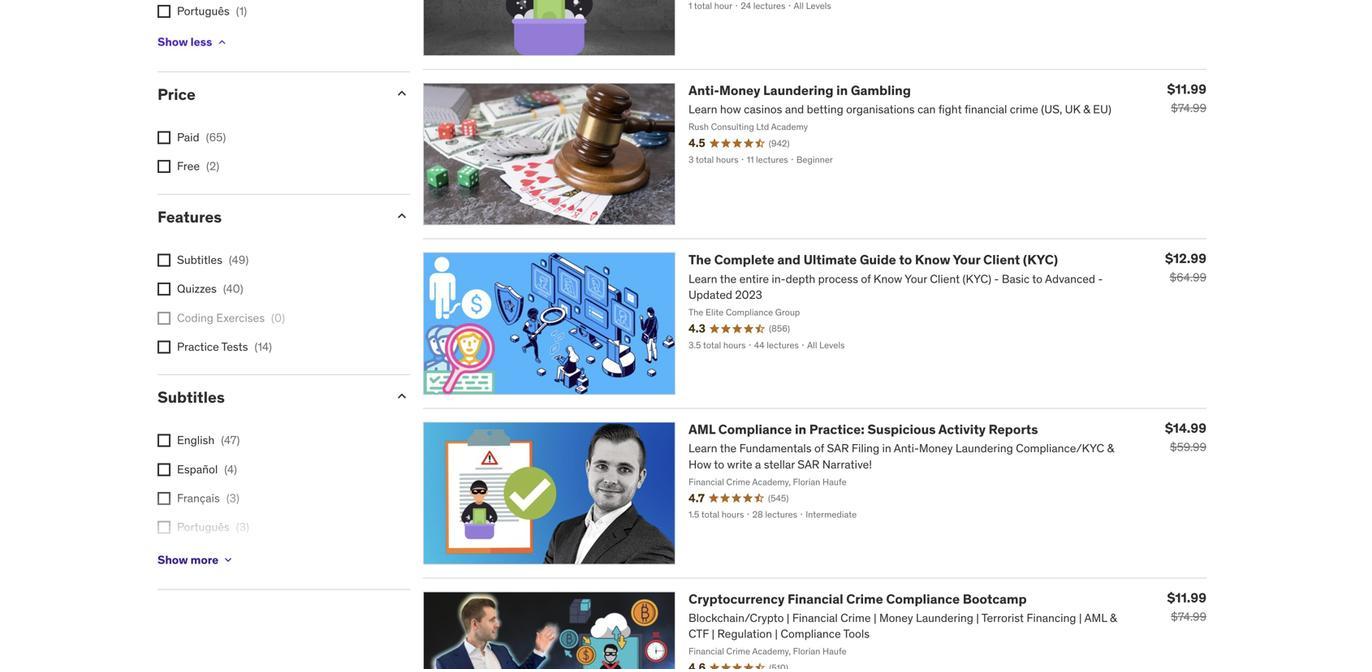 Task type: describe. For each thing, give the bounding box(es) containing it.
practice
[[177, 339, 219, 354]]

anti-
[[689, 82, 719, 99]]

know
[[915, 251, 950, 268]]

xsmall image inside show more button
[[222, 554, 235, 567]]

show more button
[[158, 544, 235, 576]]

ultimate
[[803, 251, 857, 268]]

crime
[[846, 591, 883, 607]]

exercises
[[216, 310, 265, 325]]

xsmall image for français (3)
[[158, 492, 171, 505]]

português (3)
[[177, 520, 249, 534]]

$12.99 $64.99
[[1165, 250, 1207, 285]]

and
[[777, 251, 801, 268]]

(40)
[[223, 281, 243, 296]]

(49)
[[229, 253, 249, 267]]

0 horizontal spatial in
[[795, 421, 806, 438]]

português for português (3)
[[177, 520, 230, 534]]

español
[[177, 462, 218, 476]]

financial
[[788, 591, 843, 607]]

client
[[983, 251, 1020, 268]]

bootcamp
[[963, 591, 1027, 607]]

paid
[[177, 130, 199, 145]]

français
[[177, 491, 220, 505]]

xsmall image for português
[[158, 5, 171, 18]]

the
[[689, 251, 711, 268]]

$14.99 $59.99
[[1165, 420, 1207, 454]]

(0)
[[271, 310, 285, 325]]

suspicious
[[867, 421, 936, 438]]

practice tests (14)
[[177, 339, 272, 354]]

$59.99
[[1170, 440, 1207, 454]]

english (47)
[[177, 433, 240, 448]]

xsmall image inside the show less button
[[215, 36, 228, 49]]

tests
[[221, 339, 248, 354]]

quizzes (40)
[[177, 281, 243, 296]]

quizzes
[[177, 281, 217, 296]]

subtitles for subtitles (49)
[[177, 253, 222, 267]]

$11.99 $74.99 for anti-money laundering in gambling
[[1167, 81, 1207, 115]]

aml compliance in practice: suspicious activity reports link
[[689, 421, 1038, 438]]

0 vertical spatial compliance
[[718, 421, 792, 438]]

subtitles for subtitles
[[158, 387, 225, 407]]

small image for subtitles
[[394, 388, 410, 404]]

features
[[158, 207, 222, 226]]

guide
[[860, 251, 896, 268]]

coding exercises (0)
[[177, 310, 285, 325]]

(14)
[[255, 339, 272, 354]]

small image for price
[[394, 85, 410, 101]]

xsmall image for coding
[[158, 312, 171, 325]]

subtitles (49)
[[177, 253, 249, 267]]

$14.99
[[1165, 420, 1207, 436]]

中文
[[177, 549, 200, 563]]

(3) for français (3)
[[226, 491, 239, 505]]

gambling
[[851, 82, 911, 99]]

$74.99 for gambling
[[1171, 101, 1207, 115]]

show more
[[158, 552, 219, 567]]

español (4)
[[177, 462, 237, 476]]

xsmall image for free
[[158, 160, 171, 173]]

$11.99 $74.99 for cryptocurrency financial crime compliance bootcamp
[[1167, 589, 1207, 624]]

to
[[899, 251, 912, 268]]

(65)
[[206, 130, 226, 145]]

practice:
[[809, 421, 865, 438]]

xsmall image for português (3)
[[158, 521, 171, 534]]



Task type: locate. For each thing, give the bounding box(es) containing it.
1 vertical spatial português
[[177, 520, 230, 534]]

aml compliance in practice: suspicious activity reports
[[689, 421, 1038, 438]]

xsmall image left français at the left bottom
[[158, 492, 171, 505]]

xsmall image for practice
[[158, 340, 171, 353]]

the complete and ultimate guide to know your client (kyc)
[[689, 251, 1058, 268]]

show left more
[[158, 552, 188, 567]]

xsmall image right more
[[222, 554, 235, 567]]

in left gambling
[[836, 82, 848, 99]]

1 horizontal spatial in
[[836, 82, 848, 99]]

compliance right aml
[[718, 421, 792, 438]]

1 vertical spatial small image
[[394, 388, 410, 404]]

(3) for português (3)
[[236, 520, 249, 534]]

show less button
[[158, 26, 228, 58]]

(4)
[[224, 462, 237, 476]]

$11.99 for cryptocurrency financial crime compliance bootcamp
[[1167, 589, 1207, 606]]

1 $11.99 from the top
[[1167, 81, 1207, 97]]

xsmall image left quizzes
[[158, 283, 171, 296]]

xsmall image for español
[[158, 463, 171, 476]]

2 $11.99 $74.99 from the top
[[1167, 589, 1207, 624]]

subtitles up quizzes
[[177, 253, 222, 267]]

2 show from the top
[[158, 552, 188, 567]]

xsmall image right the less
[[215, 36, 228, 49]]

price
[[158, 84, 196, 104]]

(kyc)
[[1023, 251, 1058, 268]]

in
[[836, 82, 848, 99], [795, 421, 806, 438]]

0 vertical spatial $11.99
[[1167, 81, 1207, 97]]

less
[[191, 34, 212, 49]]

(3) down français (3)
[[236, 520, 249, 534]]

subtitles button
[[158, 387, 381, 407]]

português (1)
[[177, 4, 247, 18]]

xsmall image left paid
[[158, 131, 171, 144]]

subtitles up english
[[158, 387, 225, 407]]

2 $74.99 from the top
[[1171, 609, 1207, 624]]

0 horizontal spatial compliance
[[718, 421, 792, 438]]

show for show less
[[158, 34, 188, 49]]

$64.99
[[1170, 270, 1207, 285]]

reports
[[989, 421, 1038, 438]]

xsmall image for paid (65)
[[158, 131, 171, 144]]

1 vertical spatial show
[[158, 552, 188, 567]]

show inside button
[[158, 552, 188, 567]]

$74.99 for bootcamp
[[1171, 609, 1207, 624]]

0 vertical spatial in
[[836, 82, 848, 99]]

laundering
[[763, 82, 833, 99]]

small image
[[394, 85, 410, 101], [394, 388, 410, 404]]

português
[[177, 4, 230, 18], [177, 520, 230, 534]]

1 small image from the top
[[394, 85, 410, 101]]

français (3)
[[177, 491, 239, 505]]

anti-money laundering in gambling link
[[689, 82, 911, 99]]

português up the less
[[177, 4, 230, 18]]

2 português from the top
[[177, 520, 230, 534]]

1 show from the top
[[158, 34, 188, 49]]

$11.99
[[1167, 81, 1207, 97], [1167, 589, 1207, 606]]

1 horizontal spatial compliance
[[886, 591, 960, 607]]

1 xsmall image from the top
[[158, 5, 171, 18]]

2 xsmall image from the top
[[158, 160, 171, 173]]

4 xsmall image from the top
[[158, 340, 171, 353]]

paid (65)
[[177, 130, 226, 145]]

2 small image from the top
[[394, 388, 410, 404]]

1 vertical spatial compliance
[[886, 591, 960, 607]]

show
[[158, 34, 188, 49], [158, 552, 188, 567]]

(3) down (4)
[[226, 491, 239, 505]]

cryptocurrency
[[689, 591, 785, 607]]

the complete and ultimate guide to know your client (kyc) link
[[689, 251, 1058, 268]]

xsmall image
[[158, 5, 171, 18], [158, 160, 171, 173], [158, 312, 171, 325], [158, 340, 171, 353], [158, 463, 171, 476]]

cryptocurrency financial crime compliance bootcamp link
[[689, 591, 1027, 607]]

xsmall image left the practice
[[158, 340, 171, 353]]

show less
[[158, 34, 212, 49]]

português for português (1)
[[177, 4, 230, 18]]

português down français at the left bottom
[[177, 520, 230, 534]]

0 vertical spatial show
[[158, 34, 188, 49]]

coding
[[177, 310, 213, 325]]

xsmall image left español
[[158, 463, 171, 476]]

1 $74.99 from the top
[[1171, 101, 1207, 115]]

xsmall image for quizzes (40)
[[158, 283, 171, 296]]

3 xsmall image from the top
[[158, 312, 171, 325]]

free
[[177, 159, 200, 173]]

1 vertical spatial $11.99 $74.99
[[1167, 589, 1207, 624]]

1 vertical spatial in
[[795, 421, 806, 438]]

xsmall image up the show less
[[158, 5, 171, 18]]

$11.99 $74.99
[[1167, 81, 1207, 115], [1167, 589, 1207, 624]]

compliance
[[718, 421, 792, 438], [886, 591, 960, 607]]

show inside button
[[158, 34, 188, 49]]

english
[[177, 433, 215, 448]]

xsmall image left free
[[158, 160, 171, 173]]

1 vertical spatial (3)
[[236, 520, 249, 534]]

5 xsmall image from the top
[[158, 463, 171, 476]]

(47)
[[221, 433, 240, 448]]

1 vertical spatial $74.99
[[1171, 609, 1207, 624]]

0 vertical spatial (3)
[[226, 491, 239, 505]]

xsmall image
[[215, 36, 228, 49], [158, 131, 171, 144], [158, 254, 171, 267], [158, 283, 171, 296], [158, 434, 171, 447], [158, 492, 171, 505], [158, 521, 171, 534], [222, 554, 235, 567]]

1 $11.99 $74.99 from the top
[[1167, 81, 1207, 115]]

$12.99
[[1165, 250, 1207, 267]]

compliance right crime
[[886, 591, 960, 607]]

(2)
[[206, 159, 219, 173]]

2 $11.99 from the top
[[1167, 589, 1207, 606]]

subtitles
[[177, 253, 222, 267], [158, 387, 225, 407]]

0 vertical spatial $11.99 $74.99
[[1167, 81, 1207, 115]]

money
[[719, 82, 760, 99]]

more
[[191, 552, 219, 567]]

1 português from the top
[[177, 4, 230, 18]]

xsmall image up show more
[[158, 521, 171, 534]]

$11.99 for anti-money laundering in gambling
[[1167, 81, 1207, 97]]

xsmall image left coding
[[158, 312, 171, 325]]

your
[[953, 251, 980, 268]]

price button
[[158, 84, 381, 104]]

xsmall image for subtitles (49)
[[158, 254, 171, 267]]

0 vertical spatial português
[[177, 4, 230, 18]]

show for show more
[[158, 552, 188, 567]]

0 vertical spatial $74.99
[[1171, 101, 1207, 115]]

activity
[[938, 421, 986, 438]]

cryptocurrency financial crime compliance bootcamp
[[689, 591, 1027, 607]]

(3)
[[226, 491, 239, 505], [236, 520, 249, 534]]

0 vertical spatial small image
[[394, 85, 410, 101]]

complete
[[714, 251, 774, 268]]

0 vertical spatial subtitles
[[177, 253, 222, 267]]

xsmall image for english (47)
[[158, 434, 171, 447]]

small image
[[394, 208, 410, 224]]

(1)
[[236, 4, 247, 18]]

1 vertical spatial $11.99
[[1167, 589, 1207, 606]]

features button
[[158, 207, 381, 226]]

in left practice:
[[795, 421, 806, 438]]

show left the less
[[158, 34, 188, 49]]

xsmall image left english
[[158, 434, 171, 447]]

xsmall image left subtitles (49)
[[158, 254, 171, 267]]

$74.99
[[1171, 101, 1207, 115], [1171, 609, 1207, 624]]

1 vertical spatial subtitles
[[158, 387, 225, 407]]

aml
[[689, 421, 715, 438]]

anti-money laundering in gambling
[[689, 82, 911, 99]]

free (2)
[[177, 159, 219, 173]]



Task type: vqa. For each thing, say whether or not it's contained in the screenshot.


